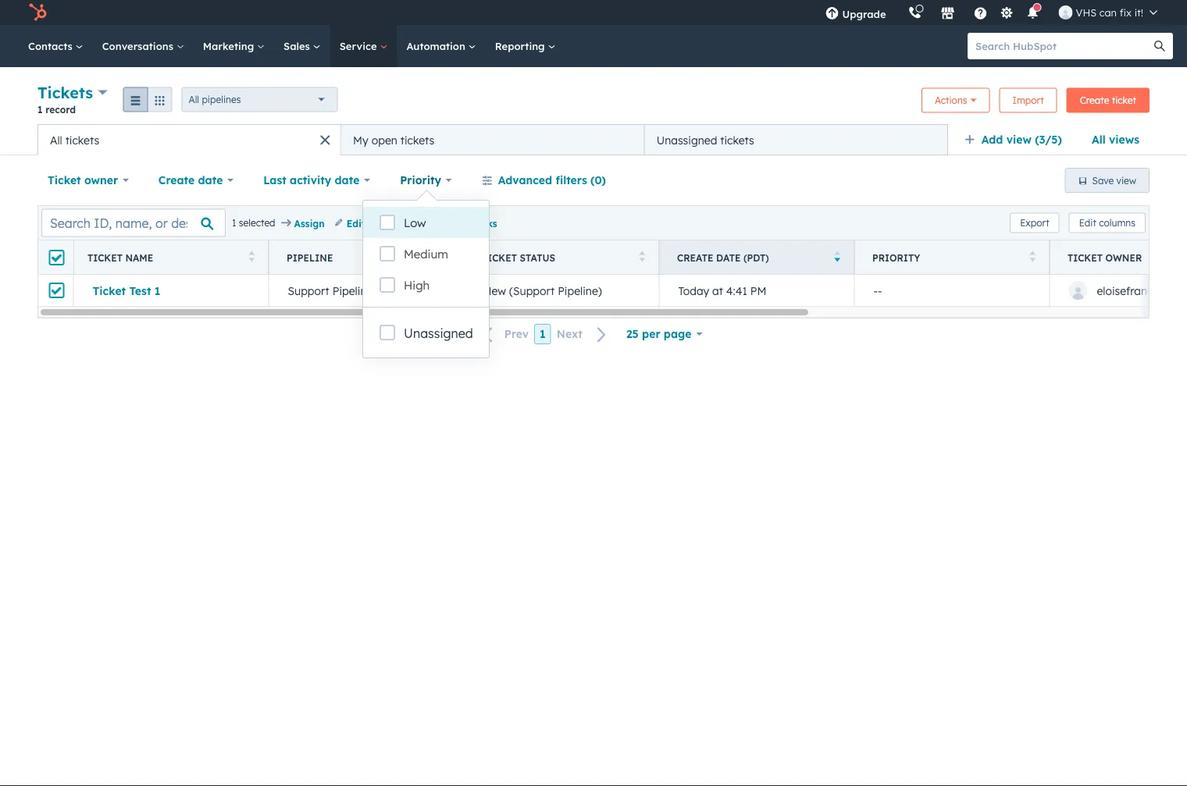 Task type: vqa. For each thing, say whether or not it's contained in the screenshot.
Priority
yes



Task type: describe. For each thing, give the bounding box(es) containing it.
it!
[[1135, 6, 1144, 19]]

marketing link
[[194, 25, 274, 67]]

ticket left test
[[93, 284, 126, 297]]

1 button
[[534, 324, 551, 345]]

tickets for all tickets
[[65, 133, 99, 147]]

new (support pipeline) button
[[464, 275, 659, 306]]

group inside tickets banner
[[123, 87, 172, 112]]

edit for edit
[[347, 217, 365, 229]]

advanced filters (0)
[[498, 173, 606, 187]]

hubspot image
[[28, 3, 47, 22]]

ticket down 'edit columns'
[[1068, 252, 1103, 264]]

1 - from the left
[[874, 284, 878, 297]]

actions
[[935, 95, 968, 106]]

service
[[340, 39, 380, 52]]

today at 4:41 pm button
[[659, 275, 855, 306]]

prev
[[504, 327, 529, 341]]

support pipeline
[[288, 284, 373, 297]]

ticket inside popup button
[[48, 173, 81, 187]]

descending sort. press to sort ascending. image
[[835, 251, 841, 262]]

conversations link
[[93, 25, 194, 67]]

advanced filters (0) button
[[472, 165, 616, 196]]

press to sort. image for first "press to sort." element from the left
[[249, 251, 255, 262]]

views
[[1109, 133, 1140, 146]]

sales
[[284, 39, 313, 52]]

columns
[[1099, 217, 1136, 229]]

4:41
[[726, 284, 747, 297]]

medium
[[404, 247, 448, 262]]

pipelines
[[202, 94, 241, 105]]

1 record
[[37, 104, 76, 115]]

hubspot link
[[19, 3, 59, 22]]

(0)
[[591, 173, 606, 187]]

2 - from the left
[[878, 284, 882, 297]]

(3/5)
[[1035, 133, 1062, 146]]

my
[[353, 133, 369, 147]]

activity
[[290, 173, 331, 187]]

25
[[626, 327, 639, 341]]

open
[[372, 133, 398, 147]]

notifications button
[[1020, 0, 1046, 25]]

1 for 1
[[540, 327, 546, 341]]

unassigned for unassigned tickets
[[657, 133, 717, 147]]

terry turtle image
[[1059, 5, 1073, 20]]

support pipeline button
[[269, 275, 464, 306]]

new (support pipeline)
[[483, 284, 602, 297]]

(support
[[509, 284, 555, 297]]

last activity date button
[[253, 165, 381, 196]]

test
[[129, 284, 151, 297]]

marketplaces image
[[941, 7, 955, 21]]

ticket owner button
[[37, 165, 139, 196]]

can
[[1100, 6, 1117, 19]]

record
[[45, 104, 76, 115]]

advanced
[[498, 173, 552, 187]]

(pdt)
[[744, 252, 769, 264]]

-- button
[[855, 275, 1050, 306]]

ticket
[[1112, 95, 1137, 106]]

add view (3/5) button
[[954, 124, 1082, 155]]

edit columns
[[1079, 217, 1136, 229]]

filters
[[556, 173, 587, 187]]

tickets banner
[[37, 81, 1150, 124]]

assign button
[[282, 216, 325, 230]]

help button
[[968, 0, 994, 25]]

menu containing vhs can fix it!
[[814, 0, 1169, 25]]

1 for 1 record
[[37, 104, 43, 115]]

edit button
[[334, 216, 365, 230]]

last activity date
[[263, 173, 360, 187]]

save
[[1093, 175, 1114, 186]]

help image
[[974, 7, 988, 21]]

2 tickets from the left
[[401, 133, 435, 147]]

all pipelines button
[[182, 87, 338, 112]]

create for create date
[[158, 173, 195, 187]]

create date (pdt)
[[677, 252, 769, 264]]

upgrade image
[[825, 7, 839, 21]]

settings image
[[1000, 7, 1014, 21]]

edit columns button
[[1069, 213, 1146, 233]]

all tickets
[[50, 133, 99, 147]]

page
[[664, 327, 692, 341]]

add view (3/5)
[[982, 133, 1062, 146]]

1 horizontal spatial priority
[[873, 252, 920, 264]]

date for create date
[[198, 173, 223, 187]]

1 selected
[[232, 217, 275, 229]]

support
[[288, 284, 329, 297]]

low
[[404, 216, 426, 230]]

all tickets button
[[37, 124, 341, 155]]

prev button
[[475, 324, 534, 345]]

press to sort. element for ticket status
[[639, 251, 645, 264]]

1 horizontal spatial date
[[335, 173, 360, 187]]

assign
[[294, 217, 325, 229]]

vhs can fix it! button
[[1050, 0, 1167, 25]]

status
[[520, 252, 555, 264]]

upgrade
[[842, 7, 886, 20]]

tickets button
[[37, 81, 107, 104]]

new
[[483, 284, 506, 297]]

all pipelines
[[189, 94, 241, 105]]

priority inside dropdown button
[[400, 173, 441, 187]]

contacts
[[28, 39, 76, 52]]

at
[[712, 284, 723, 297]]

view for add
[[1007, 133, 1032, 146]]

press to sort. image for priority "press to sort." element
[[1030, 251, 1036, 262]]



Task type: locate. For each thing, give the bounding box(es) containing it.
25 per page
[[626, 327, 692, 341]]

automation
[[407, 39, 469, 52]]

1 horizontal spatial press to sort. image
[[1030, 251, 1036, 262]]

edit left delete "button"
[[347, 217, 365, 229]]

delete button
[[375, 216, 417, 230]]

last
[[263, 173, 287, 187]]

next button
[[551, 324, 616, 345]]

press to sort. image up per
[[639, 251, 645, 262]]

press to sort. element down 1 selected at top left
[[249, 251, 255, 264]]

edit left columns on the top right
[[1079, 217, 1097, 229]]

priority button
[[390, 165, 462, 196]]

date for create date (pdt)
[[716, 252, 741, 264]]

0 vertical spatial view
[[1007, 133, 1032, 146]]

ticket owner
[[48, 173, 118, 187], [1068, 252, 1142, 264]]

pipeline right support on the top left of page
[[333, 284, 373, 297]]

save view
[[1093, 175, 1137, 186]]

create left tasks
[[439, 217, 470, 229]]

calling icon image
[[908, 6, 922, 20]]

all views link
[[1082, 124, 1150, 155]]

create date
[[158, 173, 223, 187]]

owner down all tickets
[[84, 173, 118, 187]]

press to sort. element down "export" button
[[1030, 251, 1036, 264]]

3 tickets from the left
[[720, 133, 754, 147]]

3 press to sort. element from the left
[[639, 251, 645, 264]]

ticket up 'new'
[[482, 252, 517, 264]]

export button
[[1010, 213, 1060, 233]]

0 vertical spatial priority
[[400, 173, 441, 187]]

settings link
[[997, 4, 1017, 21]]

create up today
[[677, 252, 714, 264]]

create ticket
[[1080, 95, 1137, 106]]

press to sort. element down create tasks button
[[444, 251, 450, 264]]

ticket owner down 'edit columns'
[[1068, 252, 1142, 264]]

press to sort. image for pipeline
[[444, 251, 450, 262]]

press to sort. image for ticket status
[[639, 251, 645, 262]]

ticket name
[[87, 252, 153, 264]]

1 vertical spatial view
[[1117, 175, 1137, 186]]

date down all tickets button
[[198, 173, 223, 187]]

search button
[[1147, 33, 1173, 59]]

0 horizontal spatial unassigned
[[404, 326, 473, 341]]

contacts link
[[19, 25, 93, 67]]

ticket test 1 link
[[93, 284, 250, 297]]

create
[[1080, 95, 1110, 106], [158, 173, 195, 187], [439, 217, 470, 229], [677, 252, 714, 264]]

unassigned
[[657, 133, 717, 147], [404, 326, 473, 341]]

0 vertical spatial ticket owner
[[48, 173, 118, 187]]

all inside popup button
[[189, 94, 199, 105]]

notifications image
[[1026, 7, 1040, 21]]

priority up low
[[400, 173, 441, 187]]

0 horizontal spatial press to sort. image
[[444, 251, 450, 262]]

ticket down all tickets
[[48, 173, 81, 187]]

create for create ticket
[[1080, 95, 1110, 106]]

view for save
[[1117, 175, 1137, 186]]

descending sort. press to sort ascending. element
[[835, 251, 841, 264]]

1 press to sort. image from the left
[[249, 251, 255, 262]]

vhs
[[1076, 6, 1097, 19]]

sales link
[[274, 25, 330, 67]]

0 horizontal spatial tickets
[[65, 133, 99, 147]]

1 for 1 selected
[[232, 217, 236, 229]]

all
[[189, 94, 199, 105], [1092, 133, 1106, 146], [50, 133, 62, 147]]

2 horizontal spatial tickets
[[720, 133, 754, 147]]

selected
[[239, 217, 275, 229]]

create tasks button
[[426, 216, 497, 230]]

per
[[642, 327, 661, 341]]

0 horizontal spatial press to sort. image
[[249, 251, 255, 262]]

1 horizontal spatial ticket owner
[[1068, 252, 1142, 264]]

0 horizontal spatial ticket owner
[[48, 173, 118, 187]]

unassigned inside button
[[657, 133, 717, 147]]

tickets for unassigned tickets
[[720, 133, 754, 147]]

conversations
[[102, 39, 176, 52]]

press to sort. image down "export" button
[[1030, 251, 1036, 262]]

create left ticket
[[1080, 95, 1110, 106]]

group
[[123, 87, 172, 112]]

create tasks
[[439, 217, 497, 229]]

0 vertical spatial unassigned
[[657, 133, 717, 147]]

1 vertical spatial owner
[[1106, 252, 1142, 264]]

create inside tickets banner
[[1080, 95, 1110, 106]]

all left pipelines
[[189, 94, 199, 105]]

priority
[[400, 173, 441, 187], [873, 252, 920, 264]]

2 horizontal spatial date
[[716, 252, 741, 264]]

next
[[557, 327, 583, 341]]

all left views
[[1092, 133, 1106, 146]]

1 left record
[[37, 104, 43, 115]]

press to sort. image
[[249, 251, 255, 262], [1030, 251, 1036, 262]]

create for create date (pdt)
[[677, 252, 714, 264]]

1 horizontal spatial tickets
[[401, 133, 435, 147]]

menu
[[814, 0, 1169, 25]]

date left (pdt)
[[716, 252, 741, 264]]

1 inside button
[[540, 327, 546, 341]]

1 inside tickets banner
[[37, 104, 43, 115]]

view
[[1007, 133, 1032, 146], [1117, 175, 1137, 186]]

create for create tasks
[[439, 217, 470, 229]]

all for all tickets
[[50, 133, 62, 147]]

date right activity
[[335, 173, 360, 187]]

owner down columns on the top right
[[1106, 252, 1142, 264]]

1 right prev
[[540, 327, 546, 341]]

press to sort. element for pipeline
[[444, 251, 450, 264]]

Search HubSpot search field
[[968, 33, 1159, 59]]

import
[[1013, 95, 1044, 106]]

name
[[125, 252, 153, 264]]

1 horizontal spatial press to sort. image
[[639, 251, 645, 262]]

ticket left the name
[[87, 252, 123, 264]]

4 press to sort. element from the left
[[1030, 251, 1036, 264]]

tasks
[[473, 217, 497, 229]]

create down all tickets button
[[158, 173, 195, 187]]

view inside button
[[1117, 175, 1137, 186]]

my open tickets
[[353, 133, 435, 147]]

automation link
[[397, 25, 486, 67]]

1 vertical spatial priority
[[873, 252, 920, 264]]

2 press to sort. element from the left
[[444, 251, 450, 264]]

delete
[[387, 217, 417, 229]]

search image
[[1155, 41, 1166, 52]]

0 vertical spatial pipeline
[[287, 252, 333, 264]]

reporting
[[495, 39, 548, 52]]

ticket test 1
[[93, 284, 160, 297]]

high
[[404, 278, 430, 293]]

all for all views
[[1092, 133, 1106, 146]]

create date button
[[148, 165, 244, 196]]

import button
[[1000, 88, 1058, 113]]

1 left selected
[[232, 217, 236, 229]]

0 horizontal spatial edit
[[347, 217, 365, 229]]

2 press to sort. image from the left
[[639, 251, 645, 262]]

add
[[982, 133, 1003, 146]]

-
[[874, 284, 878, 297], [878, 284, 882, 297]]

view inside popup button
[[1007, 133, 1032, 146]]

menu item
[[897, 0, 900, 25]]

press to sort. image
[[444, 251, 450, 262], [639, 251, 645, 262]]

all inside button
[[50, 133, 62, 147]]

0 horizontal spatial priority
[[400, 173, 441, 187]]

reporting link
[[486, 25, 565, 67]]

today at 4:41 pm
[[678, 284, 767, 297]]

1 vertical spatial ticket owner
[[1068, 252, 1142, 264]]

press to sort. image down 1 selected at top left
[[249, 251, 255, 262]]

1 press to sort. element from the left
[[249, 251, 255, 264]]

vhs can fix it!
[[1076, 6, 1144, 19]]

1 vertical spatial unassigned
[[404, 326, 473, 341]]

owner inside popup button
[[84, 173, 118, 187]]

edit inside button
[[347, 217, 365, 229]]

create inside popup button
[[158, 173, 195, 187]]

1 right test
[[154, 284, 160, 297]]

view right the add
[[1007, 133, 1032, 146]]

pipeline up support on the top left of page
[[287, 252, 333, 264]]

press to sort. element
[[249, 251, 255, 264], [444, 251, 450, 264], [639, 251, 645, 264], [1030, 251, 1036, 264]]

1 edit from the left
[[1079, 217, 1097, 229]]

press to sort. image down create tasks button
[[444, 251, 450, 262]]

press to sort. element up per
[[639, 251, 645, 264]]

edit for edit columns
[[1079, 217, 1097, 229]]

1 press to sort. image from the left
[[444, 251, 450, 262]]

unassigned tickets button
[[645, 124, 948, 155]]

--
[[874, 284, 882, 297]]

1 tickets from the left
[[65, 133, 99, 147]]

save view button
[[1065, 168, 1150, 193]]

25 per page button
[[616, 319, 713, 350]]

press to sort. element for priority
[[1030, 251, 1036, 264]]

0 horizontal spatial owner
[[84, 173, 118, 187]]

1 horizontal spatial unassigned
[[657, 133, 717, 147]]

0 horizontal spatial all
[[50, 133, 62, 147]]

all down 1 record
[[50, 133, 62, 147]]

list box containing low
[[363, 201, 489, 307]]

my open tickets button
[[341, 124, 645, 155]]

unassigned tickets
[[657, 133, 754, 147]]

calling icon button
[[902, 2, 928, 23]]

tickets
[[37, 83, 93, 102]]

2 edit from the left
[[347, 217, 365, 229]]

create ticket button
[[1067, 88, 1150, 113]]

actions button
[[922, 88, 990, 113]]

1 horizontal spatial owner
[[1106, 252, 1142, 264]]

priority up --
[[873, 252, 920, 264]]

marketplaces button
[[932, 0, 964, 25]]

list box
[[363, 201, 489, 307]]

pipeline inside button
[[333, 284, 373, 297]]

pipeline)
[[558, 284, 602, 297]]

tickets
[[65, 133, 99, 147], [401, 133, 435, 147], [720, 133, 754, 147]]

ticket owner inside popup button
[[48, 173, 118, 187]]

marketing
[[203, 39, 257, 52]]

0 horizontal spatial view
[[1007, 133, 1032, 146]]

unassigned for unassigned
[[404, 326, 473, 341]]

all views
[[1092, 133, 1140, 146]]

export
[[1020, 217, 1050, 229]]

2 press to sort. image from the left
[[1030, 251, 1036, 262]]

0 vertical spatial owner
[[84, 173, 118, 187]]

today
[[678, 284, 709, 297]]

service link
[[330, 25, 397, 67]]

all for all pipelines
[[189, 94, 199, 105]]

0 horizontal spatial date
[[198, 173, 223, 187]]

edit inside button
[[1079, 217, 1097, 229]]

Search ID, name, or description search field
[[41, 209, 226, 237]]

2 horizontal spatial all
[[1092, 133, 1106, 146]]

pagination navigation
[[475, 324, 616, 345]]

1 horizontal spatial view
[[1117, 175, 1137, 186]]

view right save
[[1117, 175, 1137, 186]]

1 horizontal spatial edit
[[1079, 217, 1097, 229]]

ticket owner down all tickets
[[48, 173, 118, 187]]

edit
[[1079, 217, 1097, 229], [347, 217, 365, 229]]

pm
[[751, 284, 767, 297]]

1 horizontal spatial all
[[189, 94, 199, 105]]

1 vertical spatial pipeline
[[333, 284, 373, 297]]



